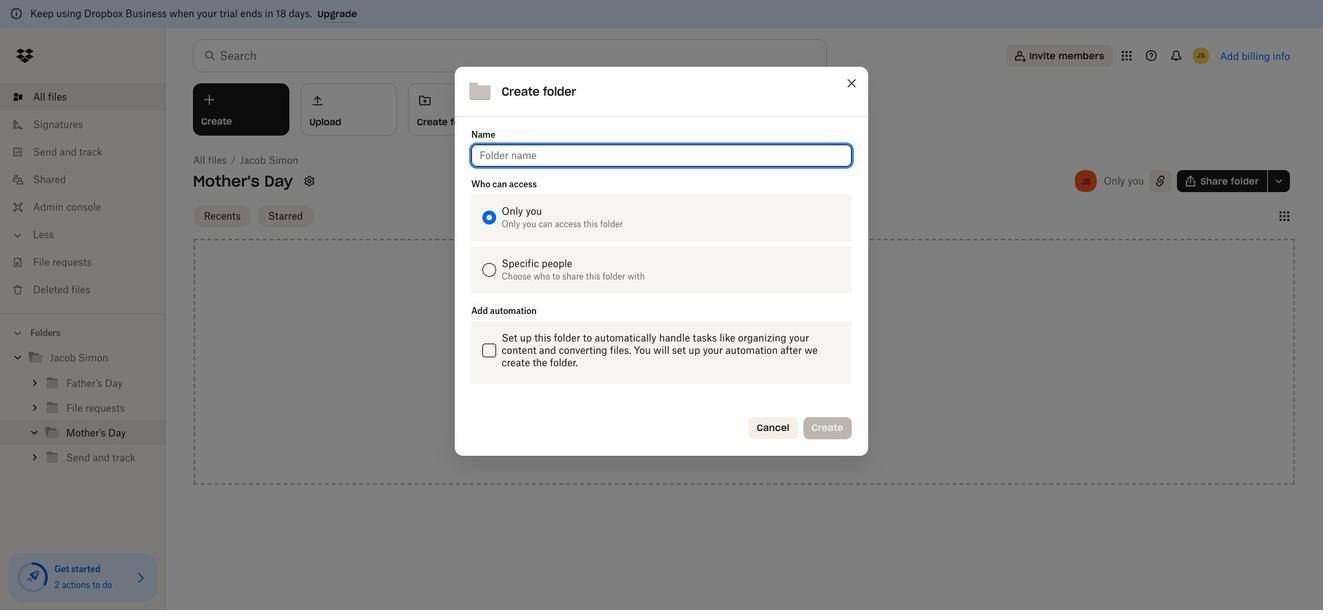 Task type: vqa. For each thing, say whether or not it's contained in the screenshot.
alert
yes



Task type: locate. For each thing, give the bounding box(es) containing it.
list
[[0, 75, 165, 314]]

alert
[[0, 0, 1323, 28]]

dialog
[[455, 67, 869, 456]]

None radio
[[483, 211, 496, 224]]

group
[[0, 371, 165, 470]]

less image
[[11, 229, 25, 243]]

None radio
[[483, 263, 496, 277]]

list item
[[0, 83, 165, 111]]

dropbox image
[[11, 42, 39, 70]]



Task type: describe. For each thing, give the bounding box(es) containing it.
Folder name input text field
[[480, 148, 844, 163]]



